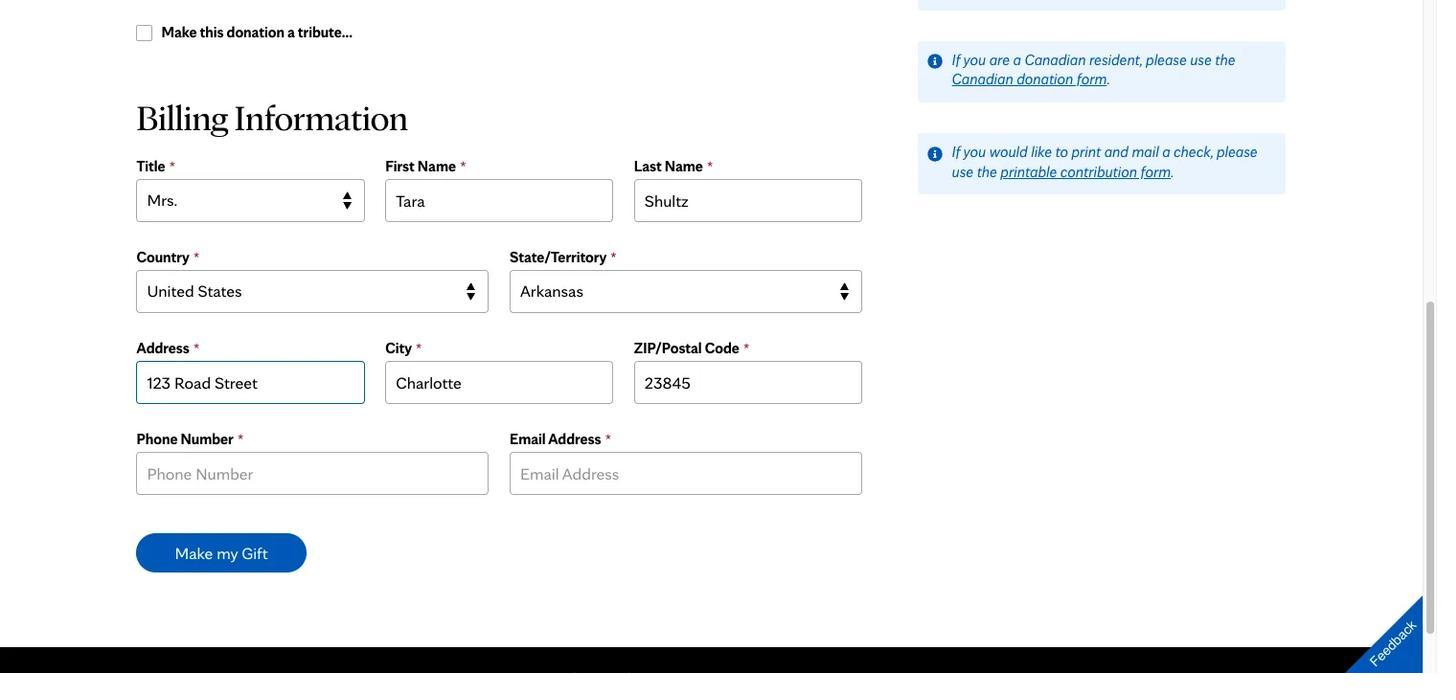Task type: describe. For each thing, give the bounding box(es) containing it.
last name
[[634, 157, 703, 175]]

number
[[181, 430, 234, 448]]

info circle image for if you are a canadian resident, please use the
[[927, 54, 943, 69]]

1 horizontal spatial canadian
[[1025, 50, 1086, 69]]

use inside if you would like to print and mail a check, please use the
[[952, 163, 974, 181]]

feedback button
[[1329, 580, 1437, 674]]

Email Address email field
[[510, 452, 862, 495]]

printable contribution form .
[[1001, 163, 1174, 181]]

City text field
[[385, 361, 613, 404]]

ZIP/Postal Code text field
[[634, 361, 862, 404]]

first
[[385, 157, 415, 175]]

and
[[1105, 143, 1129, 161]]

my
[[217, 543, 238, 563]]

information
[[235, 95, 408, 138]]

printable
[[1001, 163, 1057, 181]]

make for make this donation a tribute...
[[161, 23, 197, 41]]

country
[[137, 248, 189, 266]]

make for make my gift
[[175, 543, 213, 563]]

are
[[990, 50, 1010, 69]]

info circle image for if you would like to print and mail a check, please use the
[[927, 146, 943, 162]]

please inside if you are a canadian resident, please use the canadian donation form .
[[1146, 50, 1187, 69]]

a inside if you would like to print and mail a check, please use the
[[1163, 143, 1171, 161]]

make this donation a tribute...
[[161, 23, 353, 41]]

Phone Number telephone field
[[137, 452, 489, 495]]

canadian donation form link
[[952, 70, 1107, 89]]

zip/postal
[[634, 339, 702, 357]]

Last Name text field
[[634, 179, 862, 222]]

the inside if you are a canadian resident, please use the canadian donation form .
[[1215, 50, 1236, 69]]

make my gift button
[[137, 533, 306, 573]]

printable contribution form link
[[1001, 163, 1171, 181]]

a for canadian
[[1013, 50, 1021, 69]]

tribute...
[[298, 23, 353, 41]]

first name
[[385, 157, 456, 175]]

state/territory
[[510, 248, 607, 266]]

email
[[510, 430, 546, 448]]

last
[[634, 157, 662, 175]]

. inside if you are a canadian resident, please use the canadian donation form .
[[1107, 70, 1110, 89]]



Task type: locate. For each thing, give the bounding box(es) containing it.
billing
[[137, 95, 228, 138]]

you
[[963, 50, 986, 69], [963, 143, 986, 161]]

0 vertical spatial you
[[963, 50, 986, 69]]

a left "tribute..."
[[287, 23, 295, 41]]

form down resident,
[[1077, 70, 1107, 89]]

a right mail
[[1163, 143, 1171, 161]]

2 if from the top
[[952, 143, 960, 161]]

2 vertical spatial a
[[1163, 143, 1171, 161]]

2 you from the top
[[963, 143, 986, 161]]

1 vertical spatial .
[[1171, 163, 1174, 181]]

donation inside if you are a canadian resident, please use the canadian donation form .
[[1017, 70, 1074, 89]]

0 vertical spatial .
[[1107, 70, 1110, 89]]

0 horizontal spatial name
[[418, 157, 456, 175]]

donation up 'like'
[[1017, 70, 1074, 89]]

name for first name
[[418, 157, 456, 175]]

1 vertical spatial form
[[1141, 163, 1171, 181]]

1 horizontal spatial donation
[[1017, 70, 1074, 89]]

1 vertical spatial make
[[175, 543, 213, 563]]

city
[[385, 339, 412, 357]]

the
[[1215, 50, 1236, 69], [977, 163, 997, 181]]

1 vertical spatial donation
[[1017, 70, 1074, 89]]

a
[[287, 23, 295, 41], [1013, 50, 1021, 69], [1163, 143, 1171, 161]]

0 horizontal spatial canadian
[[952, 70, 1014, 89]]

1 vertical spatial a
[[1013, 50, 1021, 69]]

phone
[[137, 430, 178, 448]]

0 vertical spatial the
[[1215, 50, 1236, 69]]

a right are
[[1013, 50, 1021, 69]]

use
[[1190, 50, 1212, 69], [952, 163, 974, 181]]

1 horizontal spatial use
[[1190, 50, 1212, 69]]

0 vertical spatial make
[[161, 23, 197, 41]]

use left printable at the right top of the page
[[952, 163, 974, 181]]

First Name text field
[[385, 179, 613, 222]]

name right first
[[418, 157, 456, 175]]

1 if from the top
[[952, 50, 960, 69]]

1 info circle image from the top
[[927, 54, 943, 69]]

if inside if you would like to print and mail a check, please use the
[[952, 143, 960, 161]]

0 vertical spatial use
[[1190, 50, 1212, 69]]

if you would like to print and mail a check, please use the
[[952, 143, 1258, 181]]

billing information
[[137, 95, 408, 138]]

make left my at the bottom
[[175, 543, 213, 563]]

if left would
[[952, 143, 960, 161]]

0 vertical spatial address
[[137, 339, 190, 357]]

the inside if you would like to print and mail a check, please use the
[[977, 163, 997, 181]]

address
[[137, 339, 190, 357], [548, 430, 601, 448]]

canadian
[[1025, 50, 1086, 69], [952, 70, 1014, 89]]

you inside if you would like to print and mail a check, please use the
[[963, 143, 986, 161]]

contribution
[[1061, 163, 1138, 181]]

if inside if you are a canadian resident, please use the canadian donation form .
[[952, 50, 960, 69]]

.
[[1107, 70, 1110, 89], [1171, 163, 1174, 181]]

a for tribute...
[[287, 23, 295, 41]]

a inside if you are a canadian resident, please use the canadian donation form .
[[1013, 50, 1021, 69]]

1 horizontal spatial .
[[1171, 163, 1174, 181]]

make
[[161, 23, 197, 41], [175, 543, 213, 563]]

2 info circle image from the top
[[927, 146, 943, 162]]

1 horizontal spatial the
[[1215, 50, 1236, 69]]

to
[[1055, 143, 1068, 161]]

zip/postal code
[[634, 339, 740, 357]]

if for if you would like to print and mail a check, please use the
[[952, 143, 960, 161]]

please
[[1146, 50, 1187, 69], [1217, 143, 1258, 161]]

make left this
[[161, 23, 197, 41]]

check,
[[1174, 143, 1214, 161]]

feedback
[[1367, 618, 1420, 670]]

phone number
[[137, 430, 234, 448]]

1 horizontal spatial please
[[1217, 143, 1258, 161]]

info circle image left would
[[927, 146, 943, 162]]

1 you from the top
[[963, 50, 986, 69]]

code
[[705, 339, 740, 357]]

would
[[990, 143, 1028, 161]]

name right last
[[665, 157, 703, 175]]

. down check,
[[1171, 163, 1174, 181]]

please inside if you would like to print and mail a check, please use the
[[1217, 143, 1258, 161]]

1 vertical spatial if
[[952, 143, 960, 161]]

email address
[[510, 430, 601, 448]]

canadian down are
[[952, 70, 1014, 89]]

resident,
[[1090, 50, 1143, 69]]

you for would
[[963, 143, 986, 161]]

this
[[200, 23, 224, 41]]

0 horizontal spatial use
[[952, 163, 974, 181]]

1 vertical spatial please
[[1217, 143, 1258, 161]]

0 horizontal spatial please
[[1146, 50, 1187, 69]]

you for are
[[963, 50, 986, 69]]

you left are
[[963, 50, 986, 69]]

0 horizontal spatial .
[[1107, 70, 1110, 89]]

1 horizontal spatial name
[[665, 157, 703, 175]]

0 horizontal spatial a
[[287, 23, 295, 41]]

address right the email
[[548, 430, 601, 448]]

gift
[[242, 543, 268, 563]]

donation right this
[[227, 23, 285, 41]]

donation
[[227, 23, 285, 41], [1017, 70, 1074, 89]]

mail
[[1132, 143, 1159, 161]]

please right resident,
[[1146, 50, 1187, 69]]

. down resident,
[[1107, 70, 1110, 89]]

1 horizontal spatial address
[[548, 430, 601, 448]]

2 name from the left
[[665, 157, 703, 175]]

0 vertical spatial donation
[[227, 23, 285, 41]]

1 vertical spatial use
[[952, 163, 974, 181]]

name for last name
[[665, 157, 703, 175]]

1 vertical spatial address
[[548, 430, 601, 448]]

if you are a canadian resident, please use the canadian donation form .
[[952, 50, 1236, 89]]

0 horizontal spatial donation
[[227, 23, 285, 41]]

canadian up canadian donation form link
[[1025, 50, 1086, 69]]

if for if you are a canadian resident, please use the canadian donation form .
[[952, 50, 960, 69]]

make my gift
[[175, 543, 268, 563]]

print
[[1072, 143, 1101, 161]]

please right check,
[[1217, 143, 1258, 161]]

1 name from the left
[[418, 157, 456, 175]]

0 vertical spatial canadian
[[1025, 50, 1086, 69]]

0 vertical spatial form
[[1077, 70, 1107, 89]]

like
[[1031, 143, 1052, 161]]

1 horizontal spatial form
[[1141, 163, 1171, 181]]

form inside if you are a canadian resident, please use the canadian donation form .
[[1077, 70, 1107, 89]]

form
[[1077, 70, 1107, 89], [1141, 163, 1171, 181]]

form down mail
[[1141, 163, 1171, 181]]

1 horizontal spatial a
[[1013, 50, 1021, 69]]

0 horizontal spatial address
[[137, 339, 190, 357]]

1 vertical spatial the
[[977, 163, 997, 181]]

make inside button
[[175, 543, 213, 563]]

name
[[418, 157, 456, 175], [665, 157, 703, 175]]

1 vertical spatial canadian
[[952, 70, 1014, 89]]

info circle image
[[927, 54, 943, 69], [927, 146, 943, 162]]

0 vertical spatial a
[[287, 23, 295, 41]]

info circle image left are
[[927, 54, 943, 69]]

you left would
[[963, 143, 986, 161]]

address down country
[[137, 339, 190, 357]]

1 vertical spatial you
[[963, 143, 986, 161]]

0 horizontal spatial the
[[977, 163, 997, 181]]

if left are
[[952, 50, 960, 69]]

title
[[137, 157, 165, 175]]

0 vertical spatial please
[[1146, 50, 1187, 69]]

use right resident,
[[1190, 50, 1212, 69]]

Address text field
[[137, 361, 365, 404]]

2 horizontal spatial a
[[1163, 143, 1171, 161]]

0 vertical spatial info circle image
[[927, 54, 943, 69]]

you inside if you are a canadian resident, please use the canadian donation form .
[[963, 50, 986, 69]]

1 vertical spatial info circle image
[[927, 146, 943, 162]]

use inside if you are a canadian resident, please use the canadian donation form .
[[1190, 50, 1212, 69]]

0 horizontal spatial form
[[1077, 70, 1107, 89]]

0 vertical spatial if
[[952, 50, 960, 69]]

if
[[952, 50, 960, 69], [952, 143, 960, 161]]



Task type: vqa. For each thing, say whether or not it's contained in the screenshot.
resident on the top of the page
no



